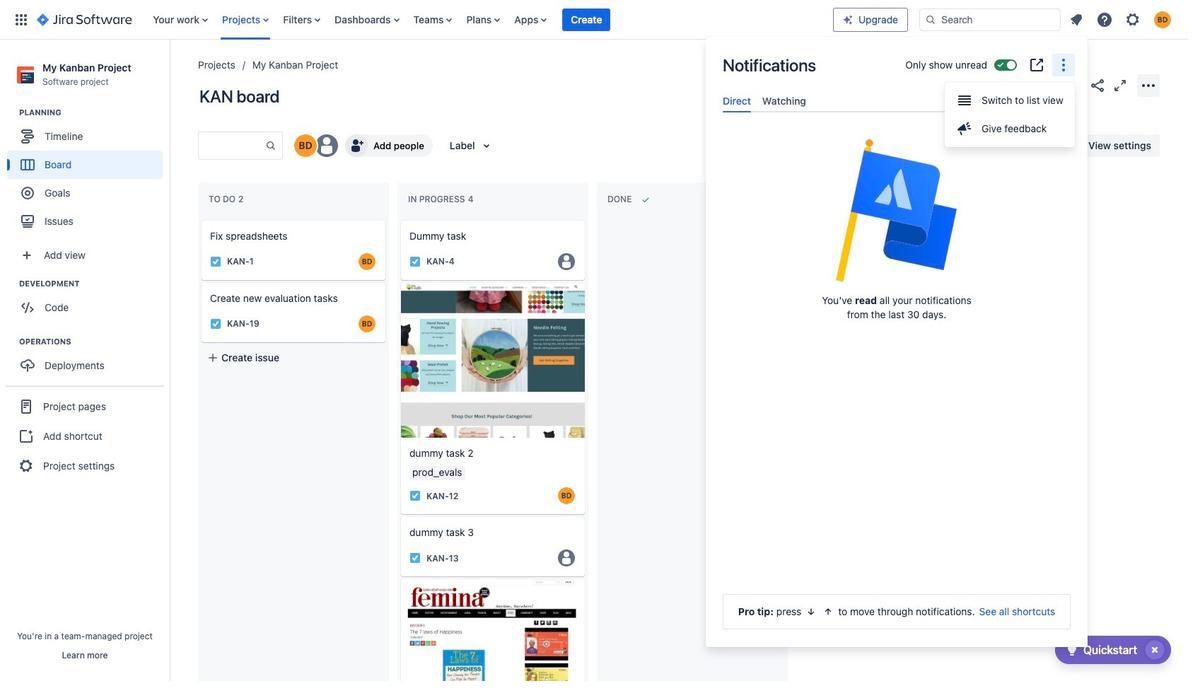 Task type: describe. For each thing, give the bounding box(es) containing it.
dismiss quickstart image
[[1144, 639, 1166, 661]]

create issue image for the to do element
[[192, 211, 209, 228]]

star kan board image
[[1067, 77, 1084, 94]]

sidebar navigation image
[[154, 57, 185, 85]]

2 vertical spatial task image
[[410, 553, 421, 564]]

group for planning icon
[[7, 107, 169, 240]]

sidebar element
[[0, 40, 170, 681]]

Search field
[[920, 8, 1061, 31]]

planning image
[[2, 104, 19, 121]]

to do element
[[209, 194, 247, 205]]

Search this board text field
[[199, 133, 265, 158]]

your profile and settings image
[[1154, 11, 1171, 28]]

0 horizontal spatial task image
[[210, 256, 221, 267]]

settings image
[[1125, 11, 1142, 28]]

operations image
[[2, 333, 19, 350]]

0 vertical spatial task image
[[410, 256, 421, 267]]

import image
[[899, 137, 915, 154]]

enter full screen image
[[1112, 77, 1129, 94]]

1 vertical spatial task image
[[210, 318, 221, 330]]

search image
[[925, 14, 937, 25]]

heading for the operations image at the left
[[19, 336, 169, 347]]

arrow down image
[[806, 606, 817, 618]]



Task type: locate. For each thing, give the bounding box(es) containing it.
group
[[945, 82, 1075, 147], [7, 107, 169, 240], [7, 278, 169, 326], [7, 336, 169, 384], [6, 386, 164, 486]]

group for the operations image at the left
[[7, 336, 169, 384]]

tab panel
[[717, 113, 1077, 125]]

1 vertical spatial heading
[[19, 278, 169, 289]]

open notifications in a new tab image
[[1029, 57, 1046, 74]]

arrow up image
[[823, 606, 834, 618]]

more actions image
[[1140, 77, 1157, 94]]

notifications image
[[1068, 11, 1085, 28]]

1 heading from the top
[[19, 107, 169, 118]]

heading for development icon
[[19, 278, 169, 289]]

dialog
[[706, 37, 1088, 647]]

list item
[[563, 0, 611, 39]]

list
[[146, 0, 833, 39], [1064, 7, 1180, 32]]

jira software image
[[37, 11, 132, 28], [37, 11, 132, 28]]

banner
[[0, 0, 1188, 40]]

development image
[[2, 275, 19, 292]]

more image
[[1055, 57, 1072, 74]]

0 vertical spatial task image
[[210, 256, 221, 267]]

heading for planning icon
[[19, 107, 169, 118]]

goal image
[[21, 187, 34, 200]]

tab list
[[717, 89, 1077, 113]]

2 vertical spatial heading
[[19, 336, 169, 347]]

1 horizontal spatial task image
[[410, 490, 421, 502]]

create issue image
[[192, 211, 209, 228], [391, 211, 408, 228], [192, 273, 209, 290]]

1 vertical spatial task image
[[410, 490, 421, 502]]

add people image
[[348, 137, 365, 154]]

primary element
[[8, 0, 833, 39]]

0 vertical spatial heading
[[19, 107, 169, 118]]

3 heading from the top
[[19, 336, 169, 347]]

appswitcher icon image
[[13, 11, 30, 28]]

group for development icon
[[7, 278, 169, 326]]

help image
[[1096, 11, 1113, 28]]

create issue image for the in progress element
[[391, 211, 408, 228]]

task image
[[210, 256, 221, 267], [410, 490, 421, 502]]

2 heading from the top
[[19, 278, 169, 289]]

in progress element
[[408, 194, 476, 205]]

heading
[[19, 107, 169, 118], [19, 278, 169, 289], [19, 336, 169, 347]]

0 horizontal spatial list
[[146, 0, 833, 39]]

task image
[[410, 256, 421, 267], [210, 318, 221, 330], [410, 553, 421, 564]]

None search field
[[920, 8, 1061, 31]]

1 horizontal spatial list
[[1064, 7, 1180, 32]]



Task type: vqa. For each thing, say whether or not it's contained in the screenshot.
Arrow Up icon
yes



